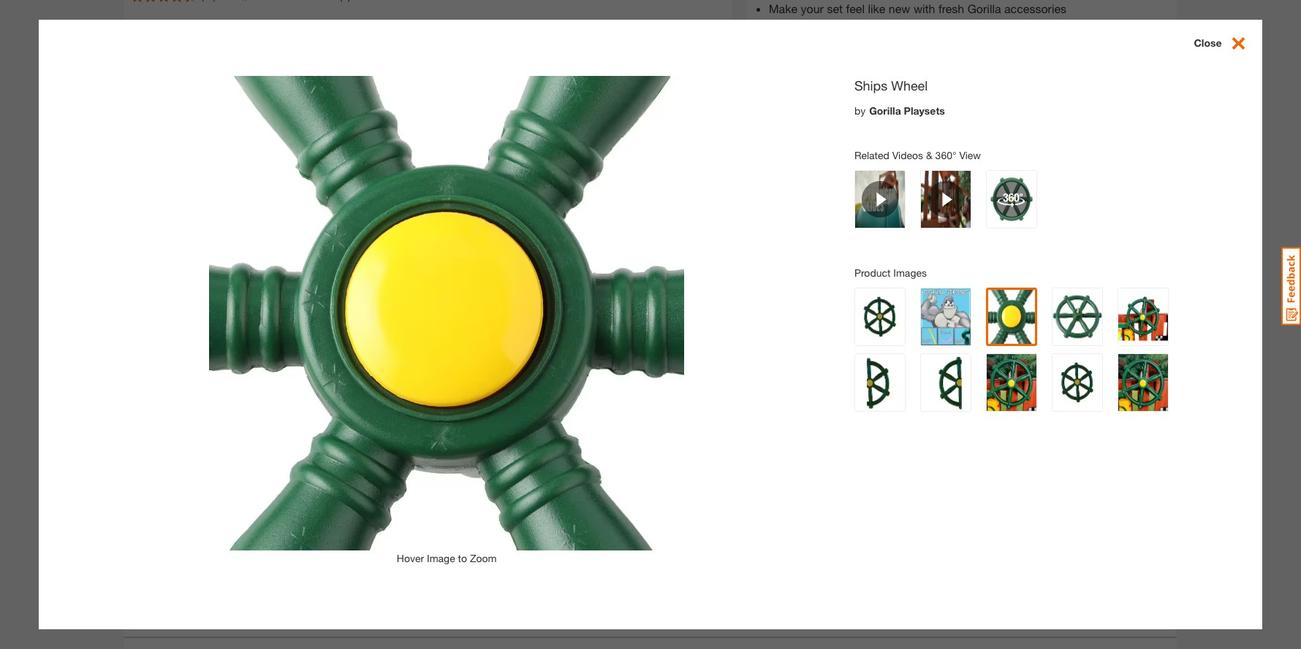 Task type: vqa. For each thing, say whether or not it's contained in the screenshot.
the Stock
no



Task type: locate. For each thing, give the bounding box(es) containing it.
product
[[854, 267, 891, 279]]

1 vertical spatial it
[[891, 332, 896, 344]]

delivery down get
[[785, 285, 820, 297]]

to left zoom at bottom left
[[458, 552, 467, 565]]

add to cart
[[935, 369, 999, 383]]

returns
[[866, 419, 916, 435]]

0 vertical spatial in
[[861, 19, 870, 33]]

None field
[[785, 360, 816, 391]]

1 vertical spatial gorilla
[[869, 104, 901, 117]]

by down ships
[[854, 104, 866, 117]]

feel
[[846, 2, 865, 16]]

delivery details button
[[943, 230, 1014, 246]]

get
[[873, 332, 888, 344]]

in for checkout
[[862, 232, 870, 244]]

delivery inside button
[[943, 232, 980, 244]]

0 vertical spatial delivery
[[781, 232, 816, 244]]

wheel
[[891, 77, 928, 93]]

0 vertical spatial your
[[801, 2, 824, 16]]

methods
[[819, 232, 859, 244]]

delivery left details
[[943, 232, 980, 244]]

2 vertical spatial in
[[823, 285, 831, 297]]

0 horizontal spatial gorilla
[[869, 104, 901, 117]]

as
[[814, 271, 825, 284], [855, 271, 867, 284]]

1 horizontal spatial gorilla
[[968, 2, 1001, 16]]

delivering
[[888, 98, 933, 110]]

1 vertical spatial delivery
[[785, 285, 820, 297]]

1 vertical spatial delivery
[[943, 232, 980, 244]]

& left 360°
[[926, 149, 933, 161]]

close button
[[1194, 34, 1262, 54]]

make your set feel like new with fresh gorilla accessories fosters creativity in your own backyard
[[769, 2, 1067, 33]]

your left 'set'
[[801, 2, 824, 16]]

2 vertical spatial your
[[968, 271, 988, 284]]

1 horizontal spatial your
[[873, 19, 896, 33]]

like
[[868, 2, 886, 16]]

47
[[821, 332, 832, 344]]

tomorrow inside the delivery tomorrow 19 available
[[896, 162, 945, 175]]

by right get
[[899, 332, 910, 344]]

in down soon
[[823, 285, 831, 297]]

2 horizontal spatial your
[[968, 271, 988, 284]]

1 horizontal spatial &
[[926, 149, 933, 161]]

available
[[910, 178, 950, 190]]

in right methods
[[862, 232, 870, 244]]

get it as soon as tomorrow.
[[785, 271, 919, 284]]

gorilla down ships wheel
[[869, 104, 901, 117]]

or
[[972, 419, 985, 435]]

202409440_s01 image
[[213, 30, 651, 468], [135, 342, 199, 407]]

0 horizontal spatial your
[[801, 2, 824, 16]]

&
[[926, 149, 933, 161], [820, 419, 829, 435]]

your right schedule
[[968, 271, 988, 284]]

1 horizontal spatial by
[[899, 332, 910, 344]]

creativity
[[811, 19, 858, 33]]

ships wheel
[[854, 77, 928, 93]]

delivery
[[896, 138, 952, 155], [943, 232, 980, 244]]

gorilla inside ships wheel main content
[[869, 104, 901, 117]]

delivery down playsets
[[896, 138, 952, 155]]

accessories
[[1004, 2, 1067, 16]]

fosters
[[769, 19, 808, 33]]

more
[[754, 232, 778, 244]]

0 vertical spatial tomorrow
[[896, 162, 945, 175]]

tomorrow down related videos & 360° view
[[896, 162, 945, 175]]

details
[[983, 232, 1014, 244]]

delivery details
[[943, 232, 1014, 244]]

& inside ships wheel main content
[[926, 149, 933, 161]]

ships wheel main content
[[0, 0, 1301, 650]]

as up checkout.
[[855, 271, 867, 284]]

0 vertical spatial by
[[854, 104, 866, 117]]

delivery for delivery tomorrow 19 available
[[896, 138, 952, 155]]

0 vertical spatial it
[[805, 271, 811, 284]]

your
[[801, 2, 824, 16], [873, 19, 896, 33], [968, 271, 988, 284]]

related
[[854, 149, 890, 161]]

0 horizontal spatial &
[[820, 419, 829, 435]]

tomorrow
[[896, 162, 945, 175], [913, 332, 962, 344]]

to
[[936, 98, 945, 110], [861, 332, 870, 344], [960, 369, 972, 383], [458, 552, 467, 565]]

in inside make your set feel like new with fresh gorilla accessories fosters creativity in your own backyard
[[861, 19, 870, 33]]

your down like
[[873, 19, 896, 33]]

to left get
[[861, 332, 870, 344]]

delivery
[[781, 232, 816, 244], [785, 285, 820, 297]]

0 horizontal spatial as
[[814, 271, 825, 284]]

0 vertical spatial &
[[926, 149, 933, 161]]

2 as from the left
[[855, 271, 867, 284]]

add to cart button
[[858, 360, 1061, 392]]

fresh
[[939, 2, 964, 16]]

playsets
[[904, 104, 945, 117]]

tomorrow up add
[[913, 332, 962, 344]]

0 horizontal spatial by
[[854, 104, 866, 117]]

gorilla right fresh
[[968, 2, 1001, 16]]

in
[[861, 19, 870, 33], [862, 232, 870, 244], [823, 285, 831, 297]]

mins
[[835, 332, 858, 344]]

& right free
[[820, 419, 829, 435]]

to right delivering
[[936, 98, 945, 110]]

tomorrow.
[[869, 271, 919, 284]]

gorilla
[[968, 2, 1001, 16], [869, 104, 901, 117]]

1 vertical spatial in
[[862, 232, 870, 244]]

cart
[[975, 369, 999, 383]]

by
[[854, 104, 866, 117], [899, 332, 910, 344]]

make
[[769, 2, 798, 16]]

delivery right "more"
[[781, 232, 816, 244]]

checkout
[[872, 232, 915, 244]]

1 horizontal spatial as
[[855, 271, 867, 284]]

in down the feel
[[861, 19, 870, 33]]

0 vertical spatial gorilla
[[968, 2, 1001, 16]]

delivery for delivery details
[[943, 232, 980, 244]]

schedule
[[922, 271, 965, 284]]

1 vertical spatial &
[[820, 419, 829, 435]]

soon
[[828, 271, 852, 284]]

schedule your delivery in checkout.
[[785, 271, 988, 297]]

0 vertical spatial delivery
[[896, 138, 952, 155]]

to inside button
[[960, 369, 972, 383]]

in inside schedule your delivery in checkout.
[[823, 285, 831, 297]]

it
[[805, 271, 811, 284], [891, 332, 896, 344]]

as left soon
[[814, 271, 825, 284]]

to right add
[[960, 369, 972, 383]]

your inside schedule your delivery in checkout.
[[968, 271, 988, 284]]

easy
[[833, 419, 863, 435]]



Task type: describe. For each thing, give the bounding box(es) containing it.
by gorilla playsets
[[854, 104, 945, 117]]

your for schedule
[[968, 271, 988, 284]]

1 as from the left
[[814, 271, 825, 284]]

0 horizontal spatial it
[[805, 271, 811, 284]]

related videos & 360° view
[[854, 149, 981, 161]]

1 vertical spatial tomorrow
[[913, 332, 962, 344]]

delivery inside schedule your delivery in checkout.
[[785, 285, 820, 297]]

ships
[[854, 77, 888, 93]]

hover
[[397, 552, 424, 565]]

hover image to zoom
[[397, 552, 497, 565]]

1 vertical spatial your
[[873, 19, 896, 33]]

image
[[427, 552, 455, 565]]

1 horizontal spatial it
[[891, 332, 896, 344]]

1 vertical spatial by
[[899, 332, 910, 344]]

checkout.
[[834, 285, 879, 297]]

store
[[935, 419, 969, 435]]

images
[[894, 267, 927, 279]]

by inside ships wheel main content
[[854, 104, 866, 117]]

more delivery methods in checkout
[[754, 232, 915, 244]]

19
[[896, 178, 907, 190]]

share button
[[612, 533, 666, 554]]

product images
[[854, 267, 927, 279]]

your for make
[[801, 2, 824, 16]]

1 horizontal spatial 202409440_s01 image
[[213, 30, 651, 468]]

360°
[[935, 149, 957, 161]]

in for checkout.
[[823, 285, 831, 297]]

to inside ships wheel main content
[[458, 552, 467, 565]]

online
[[989, 419, 1029, 435]]

0 horizontal spatial 202409440_s01 image
[[135, 342, 199, 407]]

feedback link image
[[1281, 247, 1301, 326]]

delivering to
[[888, 98, 948, 110]]

backyard
[[925, 19, 973, 33]]

free & easy returns in store or online
[[789, 419, 1029, 435]]

in
[[920, 419, 931, 435]]

delivery tomorrow 19 available
[[896, 138, 952, 190]]

4.5 stars image
[[132, 0, 196, 2]]

close image
[[1222, 34, 1248, 52]]

47 mins to get it by tomorrow
[[821, 332, 962, 344]]

set
[[827, 2, 843, 16]]

free
[[896, 201, 923, 213]]

close
[[1194, 36, 1222, 49]]

view
[[959, 149, 981, 161]]

videos
[[892, 149, 923, 161]]

add
[[935, 369, 957, 383]]

zoom
[[470, 552, 497, 565]]

free
[[789, 419, 816, 435]]

own
[[900, 19, 922, 33]]

share
[[635, 534, 666, 548]]

new
[[889, 2, 910, 16]]

gorilla inside make your set feel like new with fresh gorilla accessories fosters creativity in your own backyard
[[968, 2, 1001, 16]]

get
[[785, 271, 802, 284]]

with
[[914, 2, 935, 16]]



